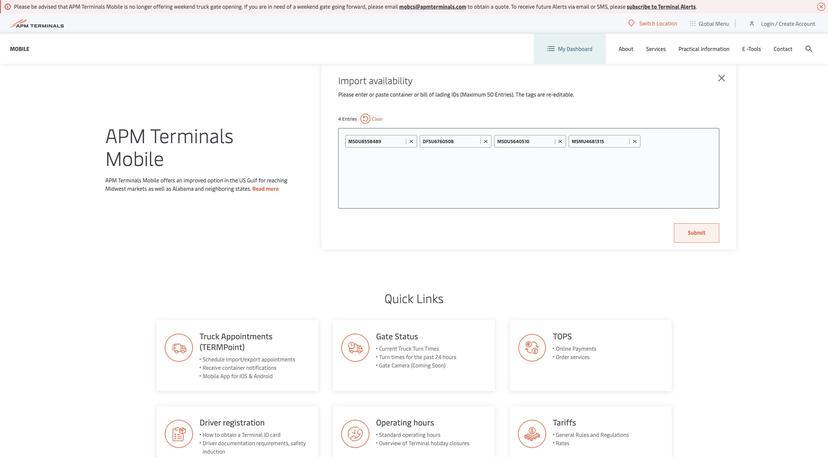 Task type: describe. For each thing, give the bounding box(es) containing it.
overview
[[379, 440, 401, 447]]

appointments
[[261, 356, 295, 363]]

mobcs@apmterminals.com
[[399, 3, 466, 10]]

switch location
[[639, 19, 677, 27]]

2 alerts from the left
[[681, 3, 696, 10]]

mobile inside truck appointments (termpoint) schedule import/export appointments receive container notifications mobile app for ios & android
[[202, 372, 219, 380]]

1 horizontal spatial in
[[268, 3, 272, 10]]

mobile inside apm terminals mobile offers an improved option in the us gulf for reaching midwest markets as well as alabama and neighboring states.
[[143, 176, 159, 184]]

0 vertical spatial of
[[287, 3, 292, 10]]

induction
[[202, 448, 225, 455]]

terminals for apm terminals mobile
[[150, 122, 234, 148]]

1 entered id text field from the left
[[348, 138, 404, 145]]

tops online payments order services
[[553, 331, 596, 361]]

obtain inside driver registration how to obtain a terminal id card driver documentation requirements, safety induction
[[221, 431, 236, 439]]

container inside truck appointments (termpoint) schedule import/export appointments receive container notifications mobile app for ios & android
[[222, 364, 245, 371]]

clear
[[372, 116, 383, 122]]

apm terminals mobile
[[105, 122, 234, 171]]

lading
[[435, 91, 450, 98]]

please be advised that apm terminals mobile is no longer offering weekend truck gate opening. if you are in need of a weekend gate going forward, please email mobcs@apmterminals.com to obtain a quote. to receive future alerts via email or sms, please subscribe to terminal alerts .
[[14, 3, 697, 10]]

the
[[516, 91, 525, 98]]

terminal inside driver registration how to obtain a terminal id card driver documentation requirements, safety induction
[[241, 431, 262, 439]]

paste
[[375, 91, 389, 98]]

contact
[[774, 45, 793, 52]]

about button
[[619, 34, 633, 64]]

tariffs - 131 image
[[518, 420, 546, 448]]

quick links
[[385, 290, 444, 306]]

2 weekend from the left
[[297, 3, 318, 10]]

create
[[779, 20, 794, 27]]

global menu button
[[684, 13, 736, 33]]

1 alerts from the left
[[552, 3, 567, 10]]

1 vertical spatial gate
[[379, 362, 390, 369]]

1 horizontal spatial are
[[537, 91, 545, 98]]

login
[[761, 20, 774, 27]]

truck inside truck appointments (termpoint) schedule import/export appointments receive container notifications mobile app for ios & android
[[199, 331, 219, 342]]

2 please from the left
[[610, 3, 626, 10]]

contact button
[[774, 34, 793, 64]]

editable.
[[553, 91, 574, 98]]

(termpoint)
[[199, 342, 244, 352]]

ios
[[239, 372, 247, 380]]

terminals for apm terminals mobile offers an improved option in the us gulf for reaching midwest markets as well as alabama and neighboring states.
[[118, 176, 141, 184]]

driver registration - 82 image
[[164, 420, 193, 448]]

2 as from the left
[[166, 185, 171, 192]]

receive
[[202, 364, 221, 371]]

the inside gate status current truck turn times turn times for the past 24 hours gate camera (coming soon)
[[414, 353, 422, 361]]

safety
[[291, 440, 305, 447]]

notifications
[[246, 364, 276, 371]]

states.
[[235, 185, 251, 192]]

sms,
[[597, 3, 609, 10]]

Entered ID text field
[[572, 138, 628, 145]]

global menu
[[699, 20, 729, 27]]

1 horizontal spatial a
[[293, 3, 296, 10]]

holiday
[[431, 440, 448, 447]]

apm for apm terminals mobile
[[105, 122, 146, 148]]

past
[[423, 353, 434, 361]]

going
[[332, 3, 345, 10]]

offers
[[161, 176, 175, 184]]

need
[[274, 3, 285, 10]]

0 vertical spatial are
[[259, 3, 267, 10]]

if
[[244, 3, 248, 10]]

offering
[[153, 3, 173, 10]]

in inside apm terminals mobile offers an improved option in the us gulf for reaching midwest markets as well as alabama and neighboring states.
[[224, 176, 229, 184]]

50
[[487, 91, 494, 98]]

via
[[568, 3, 575, 10]]

2 horizontal spatial to
[[651, 3, 657, 10]]

and inside apm terminals mobile offers an improved option in the us gulf for reaching midwest markets as well as alabama and neighboring states.
[[195, 185, 204, 192]]

the inside apm terminals mobile offers an improved option in the us gulf for reaching midwest markets as well as alabama and neighboring states.
[[230, 176, 238, 184]]

terminal inside 'operating hours standard operating hours overview of terminal holiday closures'
[[409, 440, 430, 447]]

be
[[31, 3, 37, 10]]

that
[[58, 3, 68, 10]]

e -tools
[[742, 45, 761, 52]]

apm terminals mobile offers an improved option in the us gulf for reaching midwest markets as well as alabama and neighboring states.
[[105, 176, 287, 192]]

switch location button
[[629, 19, 677, 27]]

1 please from the left
[[368, 3, 383, 10]]

0 vertical spatial container
[[390, 91, 413, 98]]

e -tools button
[[742, 34, 761, 64]]

apm for apm terminals mobile offers an improved option in the us gulf for reaching midwest markets as well as alabama and neighboring states.
[[105, 176, 117, 184]]

1 vertical spatial driver
[[202, 440, 217, 447]]

truck appointments (termpoint) schedule import/export appointments receive container notifications mobile app for ios & android
[[199, 331, 295, 380]]

e
[[742, 45, 745, 52]]

login / create account
[[761, 20, 815, 27]]

1 horizontal spatial obtain
[[474, 3, 489, 10]]

submit
[[688, 229, 706, 236]]

operating
[[376, 417, 412, 428]]

times
[[391, 353, 405, 361]]

import
[[338, 74, 366, 87]]

0 horizontal spatial or
[[369, 91, 374, 98]]

requirements,
[[256, 440, 289, 447]]

information
[[701, 45, 730, 52]]

availability
[[369, 74, 413, 87]]

2 gate from the left
[[320, 3, 330, 10]]

mobile link
[[10, 44, 29, 53]]

close alert image
[[817, 3, 825, 11]]

enter
[[355, 91, 368, 98]]

closures
[[450, 440, 469, 447]]

id
[[264, 431, 269, 439]]

reaching
[[267, 176, 287, 184]]

&
[[248, 372, 252, 380]]

hours inside gate status current truck turn times turn times for the past 24 hours gate camera (coming soon)
[[443, 353, 456, 361]]

mobile secondary image
[[138, 171, 255, 271]]

my dashboard button
[[547, 34, 593, 64]]

read more
[[252, 185, 279, 192]]

gulf
[[247, 176, 257, 184]]

manager truck appointments - 53 image
[[341, 334, 369, 362]]

1 as from the left
[[148, 185, 154, 192]]

services button
[[646, 34, 666, 64]]

documentation
[[218, 440, 255, 447]]

(coming
[[411, 362, 431, 369]]

quote. to
[[495, 3, 517, 10]]

ids
[[452, 91, 459, 98]]

please for please be advised that apm terminals mobile is no longer offering weekend truck gate opening. if you are in need of a weekend gate going forward, please email mobcs@apmterminals.com to obtain a quote. to receive future alerts via email or sms, please subscribe to terminal alerts .
[[14, 3, 30, 10]]

1 weekend from the left
[[174, 3, 195, 10]]

for for appointments
[[231, 372, 238, 380]]

truck
[[196, 3, 209, 10]]

gate status current truck turn times turn times for the past 24 hours gate camera (coming soon)
[[376, 331, 456, 369]]

current
[[379, 345, 397, 352]]

24
[[435, 353, 441, 361]]

you
[[249, 3, 258, 10]]

1 horizontal spatial to
[[468, 3, 473, 10]]

tools
[[748, 45, 761, 52]]

quick
[[385, 290, 413, 306]]

location
[[657, 19, 677, 27]]



Task type: vqa. For each thing, say whether or not it's contained in the screenshot.
second please
yes



Task type: locate. For each thing, give the bounding box(es) containing it.
alerts
[[552, 3, 567, 10], [681, 3, 696, 10]]

2 horizontal spatial terminals
[[150, 122, 234, 148]]

for inside truck appointments (termpoint) schedule import/export appointments receive container notifications mobile app for ios & android
[[231, 372, 238, 380]]

/
[[775, 20, 778, 27]]

operating
[[402, 431, 425, 439]]

and inside 'tariffs general rules and regulations rates'
[[590, 431, 599, 439]]

0 horizontal spatial as
[[148, 185, 154, 192]]

1 horizontal spatial entered id text field
[[423, 138, 479, 145]]

the up the (coming
[[414, 353, 422, 361]]

2 vertical spatial for
[[231, 372, 238, 380]]

please
[[368, 3, 383, 10], [610, 3, 626, 10]]

driver up 'how'
[[199, 417, 221, 428]]

neighboring
[[205, 185, 234, 192]]

tariffs
[[553, 417, 576, 428]]

0 horizontal spatial truck
[[199, 331, 219, 342]]

2 horizontal spatial terminal
[[658, 3, 680, 10]]

terminals
[[82, 3, 105, 10], [150, 122, 234, 148], [118, 176, 141, 184]]

gate
[[376, 331, 393, 342], [379, 362, 390, 369]]

mobile
[[106, 3, 123, 10], [10, 45, 29, 52], [105, 145, 164, 171], [143, 176, 159, 184], [202, 372, 219, 380]]

0 horizontal spatial weekend
[[174, 3, 195, 10]]

please right forward,
[[368, 3, 383, 10]]

0 horizontal spatial please
[[368, 3, 383, 10]]

rates
[[556, 440, 569, 447]]

my dashboard
[[558, 45, 593, 52]]

container down availability
[[390, 91, 413, 98]]

1 horizontal spatial please
[[338, 91, 354, 98]]

future
[[536, 3, 551, 10]]

2 entered id text field from the left
[[423, 138, 479, 145]]

links
[[416, 290, 444, 306]]

weekend
[[174, 3, 195, 10], [297, 3, 318, 10]]

0 horizontal spatial obtain
[[221, 431, 236, 439]]

1 vertical spatial terminal
[[241, 431, 262, 439]]

hours right the 24
[[443, 353, 456, 361]]

1 vertical spatial turn
[[379, 353, 390, 361]]

2 vertical spatial of
[[402, 440, 407, 447]]

please for please enter or paste container or bill of lading ids (maximum 50 entries). the tags are re-editable.
[[338, 91, 354, 98]]

0 vertical spatial obtain
[[474, 3, 489, 10]]

tops
[[553, 331, 572, 342]]

4
[[338, 116, 341, 122]]

0 vertical spatial truck
[[199, 331, 219, 342]]

mobcs@apmterminals.com link
[[399, 3, 466, 10]]

terminal up location
[[658, 3, 680, 10]]

0 vertical spatial gate
[[376, 331, 393, 342]]

alabama
[[172, 185, 194, 192]]

0 horizontal spatial container
[[222, 364, 245, 371]]

0 horizontal spatial alerts
[[552, 3, 567, 10]]

0 horizontal spatial turn
[[379, 353, 390, 361]]

0 horizontal spatial in
[[224, 176, 229, 184]]

0 horizontal spatial terminals
[[82, 3, 105, 10]]

container
[[390, 91, 413, 98], [222, 364, 245, 371]]

receive
[[518, 3, 535, 10]]

practical information
[[679, 45, 730, 52]]

forward,
[[346, 3, 367, 10]]

1 horizontal spatial for
[[259, 176, 265, 184]]

weekend left truck
[[174, 3, 195, 10]]

0 vertical spatial for
[[259, 176, 265, 184]]

apmt icon 100 image
[[518, 334, 546, 362]]

read
[[252, 185, 265, 192]]

2 horizontal spatial a
[[491, 3, 494, 10]]

terminal down operating
[[409, 440, 430, 447]]

gate left going
[[320, 3, 330, 10]]

alerts up global menu button
[[681, 3, 696, 10]]

of
[[287, 3, 292, 10], [429, 91, 434, 98], [402, 440, 407, 447]]

2 horizontal spatial for
[[406, 353, 413, 361]]

container up app
[[222, 364, 245, 371]]

please right sms,
[[610, 3, 626, 10]]

as
[[148, 185, 154, 192], [166, 185, 171, 192]]

2 email from the left
[[576, 3, 589, 10]]

1 horizontal spatial the
[[414, 353, 422, 361]]

mobile inside apm terminals mobile
[[105, 145, 164, 171]]

appointments
[[221, 331, 272, 342]]

please enter or paste container or bill of lading ids (maximum 50 entries). the tags are re-editable.
[[338, 91, 574, 98]]

truck up times
[[398, 345, 412, 352]]

0 vertical spatial and
[[195, 185, 204, 192]]

in left need
[[268, 3, 272, 10]]

2 horizontal spatial of
[[429, 91, 434, 98]]

1 horizontal spatial turn
[[413, 345, 424, 352]]

1 horizontal spatial alerts
[[681, 3, 696, 10]]

are right "you"
[[259, 3, 267, 10]]

0 vertical spatial please
[[14, 3, 30, 10]]

1 horizontal spatial please
[[610, 3, 626, 10]]

1 vertical spatial of
[[429, 91, 434, 98]]

1 vertical spatial container
[[222, 364, 245, 371]]

turn up past
[[413, 345, 424, 352]]

a up documentation
[[237, 431, 240, 439]]

1 vertical spatial hours
[[413, 417, 434, 428]]

1 vertical spatial in
[[224, 176, 229, 184]]

an
[[176, 176, 182, 184]]

payments
[[573, 345, 596, 352]]

terminals inside apm terminals mobile
[[150, 122, 234, 148]]

2 vertical spatial apm
[[105, 176, 117, 184]]

0 vertical spatial terminal
[[658, 3, 680, 10]]

orange club loyalty program - 56 image
[[164, 334, 193, 362]]

-
[[747, 45, 748, 52]]

please left be
[[14, 3, 30, 10]]

1 horizontal spatial terminal
[[409, 440, 430, 447]]

2 vertical spatial terminals
[[118, 176, 141, 184]]

4 entries
[[338, 116, 357, 122]]

in
[[268, 3, 272, 10], [224, 176, 229, 184]]

option
[[207, 176, 223, 184]]

card
[[270, 431, 280, 439]]

registration
[[223, 417, 264, 428]]

apm inside apm terminals mobile
[[105, 122, 146, 148]]

my
[[558, 45, 565, 52]]

of down operating
[[402, 440, 407, 447]]

0 vertical spatial in
[[268, 3, 272, 10]]

as down offers
[[166, 185, 171, 192]]

0 horizontal spatial please
[[14, 3, 30, 10]]

import availability
[[338, 74, 413, 87]]

0 horizontal spatial terminal
[[241, 431, 262, 439]]

1 horizontal spatial as
[[166, 185, 171, 192]]

for inside gate status current truck turn times turn times for the past 24 hours gate camera (coming soon)
[[406, 353, 413, 361]]

for inside apm terminals mobile offers an improved option in the us gulf for reaching midwest markets as well as alabama and neighboring states.
[[259, 176, 265, 184]]

1 vertical spatial truck
[[398, 345, 412, 352]]

how
[[202, 431, 213, 439]]

1 horizontal spatial truck
[[398, 345, 412, 352]]

status
[[395, 331, 418, 342]]

0 horizontal spatial entered id text field
[[348, 138, 404, 145]]

alerts left via
[[552, 3, 567, 10]]

1 vertical spatial terminals
[[150, 122, 234, 148]]

0 vertical spatial terminals
[[82, 3, 105, 10]]

a left quote. to
[[491, 3, 494, 10]]

1 horizontal spatial of
[[402, 440, 407, 447]]

2 vertical spatial terminal
[[409, 440, 430, 447]]

please down import on the top left of page
[[338, 91, 354, 98]]

to inside driver registration how to obtain a terminal id card driver documentation requirements, safety induction
[[214, 431, 219, 439]]

for up read at left top
[[259, 176, 265, 184]]

1 horizontal spatial email
[[576, 3, 589, 10]]

0 vertical spatial turn
[[413, 345, 424, 352]]

0 vertical spatial hours
[[443, 353, 456, 361]]

app
[[220, 372, 230, 380]]

practical information button
[[679, 34, 730, 64]]

well
[[155, 185, 165, 192]]

tariffs general rules and regulations rates
[[553, 417, 629, 447]]

terminals inside apm terminals mobile offers an improved option in the us gulf for reaching midwest markets as well as alabama and neighboring states.
[[118, 176, 141, 184]]

practical
[[679, 45, 700, 52]]

entries
[[342, 116, 357, 122]]

0 vertical spatial the
[[230, 176, 238, 184]]

0 vertical spatial apm
[[69, 3, 80, 10]]

.
[[696, 3, 697, 10]]

1 vertical spatial apm
[[105, 122, 146, 148]]

for right times
[[406, 353, 413, 361]]

gate
[[210, 3, 221, 10], [320, 3, 330, 10]]

longer
[[137, 3, 152, 10]]

of right bill
[[429, 91, 434, 98]]

us
[[239, 176, 246, 184]]

terminal left id
[[241, 431, 262, 439]]

services
[[571, 353, 590, 361]]

0 horizontal spatial a
[[237, 431, 240, 439]]

0 horizontal spatial to
[[214, 431, 219, 439]]

0 horizontal spatial the
[[230, 176, 238, 184]]

0 horizontal spatial of
[[287, 3, 292, 10]]

of inside 'operating hours standard operating hours overview of terminal holiday closures'
[[402, 440, 407, 447]]

or left sms,
[[591, 3, 596, 10]]

1 horizontal spatial and
[[590, 431, 599, 439]]

for for terminals
[[259, 176, 265, 184]]

0 horizontal spatial are
[[259, 3, 267, 10]]

gate right truck
[[210, 3, 221, 10]]

gate up current
[[376, 331, 393, 342]]

order
[[556, 353, 569, 361]]

of right need
[[287, 3, 292, 10]]

0 vertical spatial driver
[[199, 417, 221, 428]]

1 horizontal spatial container
[[390, 91, 413, 98]]

the left the us
[[230, 176, 238, 184]]

or left bill
[[414, 91, 419, 98]]

is
[[124, 3, 128, 10]]

menu
[[715, 20, 729, 27]]

apm inside apm terminals mobile offers an improved option in the us gulf for reaching midwest markets as well as alabama and neighboring states.
[[105, 176, 117, 184]]

for left ios
[[231, 372, 238, 380]]

regulations
[[601, 431, 629, 439]]

hours up operating
[[413, 417, 434, 428]]

and right rules
[[590, 431, 599, 439]]

global
[[699, 20, 714, 27]]

submit button
[[674, 223, 719, 243]]

hours up holiday
[[427, 431, 441, 439]]

turn down current
[[379, 353, 390, 361]]

1 gate from the left
[[210, 3, 221, 10]]

truck inside gate status current truck turn times turn times for the past 24 hours gate camera (coming soon)
[[398, 345, 412, 352]]

truck up 'schedule'
[[199, 331, 219, 342]]

1 vertical spatial obtain
[[221, 431, 236, 439]]

2 horizontal spatial or
[[591, 3, 596, 10]]

weekend right need
[[297, 3, 318, 10]]

services
[[646, 45, 666, 52]]

1 email from the left
[[385, 3, 398, 10]]

1 vertical spatial please
[[338, 91, 354, 98]]

driver down 'how'
[[202, 440, 217, 447]]

a right need
[[293, 3, 296, 10]]

entries).
[[495, 91, 514, 98]]

1 horizontal spatial weekend
[[297, 3, 318, 10]]

obtain up documentation
[[221, 431, 236, 439]]

0 horizontal spatial gate
[[210, 3, 221, 10]]

or right enter
[[369, 91, 374, 98]]

tags
[[526, 91, 536, 98]]

as left the well
[[148, 185, 154, 192]]

operating hours standard operating hours overview of terminal holiday closures
[[376, 417, 469, 447]]

0 horizontal spatial and
[[195, 185, 204, 192]]

more
[[266, 185, 279, 192]]

3 entered id text field from the left
[[497, 138, 553, 145]]

(maximum
[[460, 91, 486, 98]]

obtain left quote. to
[[474, 3, 489, 10]]

opening.
[[222, 3, 243, 10]]

1 vertical spatial and
[[590, 431, 599, 439]]

Entered ID text field
[[348, 138, 404, 145], [423, 138, 479, 145], [497, 138, 553, 145]]

a inside driver registration how to obtain a terminal id card driver documentation requirements, safety induction
[[237, 431, 240, 439]]

operating hours - 112 image
[[341, 420, 369, 448]]

1 vertical spatial for
[[406, 353, 413, 361]]

and down the 'improved'
[[195, 185, 204, 192]]

1 horizontal spatial terminals
[[118, 176, 141, 184]]

2 horizontal spatial entered id text field
[[497, 138, 553, 145]]

1 vertical spatial the
[[414, 353, 422, 361]]

standard
[[379, 431, 401, 439]]

gate left camera
[[379, 362, 390, 369]]

0 horizontal spatial for
[[231, 372, 238, 380]]

0 horizontal spatial email
[[385, 3, 398, 10]]

1 horizontal spatial or
[[414, 91, 419, 98]]

in up neighboring
[[224, 176, 229, 184]]

1 horizontal spatial gate
[[320, 3, 330, 10]]

are left the re-
[[537, 91, 545, 98]]

1 vertical spatial are
[[537, 91, 545, 98]]

the
[[230, 176, 238, 184], [414, 353, 422, 361]]

2 vertical spatial hours
[[427, 431, 441, 439]]



